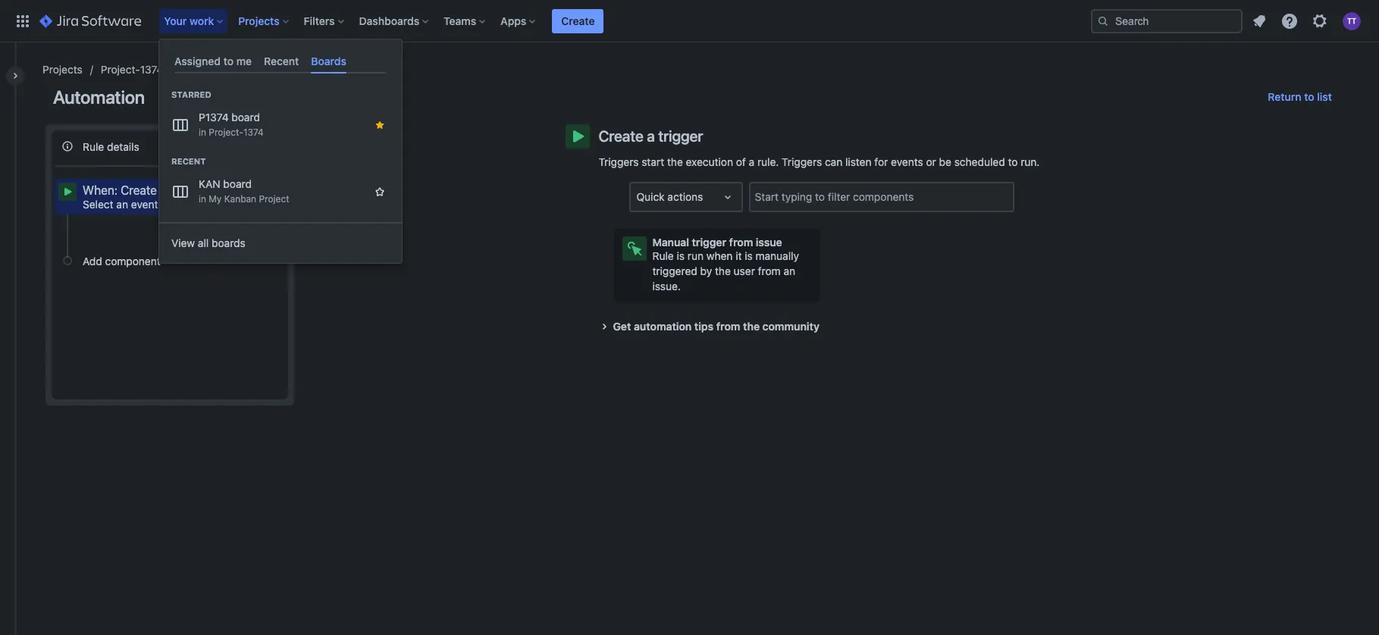 Task type: vqa. For each thing, say whether or not it's contained in the screenshot.
topmost In
yes



Task type: locate. For each thing, give the bounding box(es) containing it.
0 horizontal spatial an
[[116, 198, 128, 211]]

create for create a trigger
[[599, 127, 644, 145]]

1 vertical spatial an
[[784, 265, 796, 278]]

star kan board image
[[374, 186, 386, 198]]

view
[[171, 237, 195, 250]]

project-1374 link
[[101, 61, 163, 79]]

tips
[[694, 320, 714, 333]]

0 vertical spatial automation
[[277, 63, 333, 76]]

2 in from the top
[[199, 194, 206, 205]]

help image
[[1281, 12, 1299, 30]]

2 horizontal spatial a
[[749, 155, 755, 168]]

teams button
[[439, 9, 492, 33]]

2 vertical spatial from
[[716, 320, 740, 333]]

is
[[677, 249, 685, 262], [745, 249, 753, 262]]

1 horizontal spatial triggers
[[782, 155, 822, 168]]

in down p1374
[[199, 127, 206, 138]]

expand image
[[595, 318, 613, 336]]

an left event
[[116, 198, 128, 211]]

in
[[199, 127, 206, 138], [199, 194, 206, 205]]

to left list at right
[[1304, 90, 1315, 103]]

projects right sidebar navigation image
[[42, 63, 82, 76]]

1 in from the top
[[199, 127, 206, 138]]

quick
[[637, 190, 665, 203]]

1 vertical spatial from
[[758, 265, 781, 278]]

manual trigger from issue rule is run when it is manually triggered by the user from an issue.
[[652, 236, 799, 293]]

quick actions
[[637, 190, 703, 203]]

work
[[190, 14, 214, 27]]

0 horizontal spatial triggers
[[599, 155, 639, 168]]

board for p1374 board
[[232, 111, 260, 124]]

board inside kan board in my kanban project
[[223, 178, 252, 190]]

p1374
[[199, 111, 229, 124]]

starred
[[171, 90, 211, 99]]

is left run
[[677, 249, 685, 262]]

0 horizontal spatial or
[[161, 198, 171, 211]]

0 vertical spatial project
[[182, 63, 216, 76]]

1 horizontal spatial create
[[561, 14, 595, 27]]

0 horizontal spatial automation
[[53, 86, 145, 108]]

or inside when: create a trigger select an event or schedule.
[[161, 198, 171, 211]]

to for return
[[1304, 90, 1315, 103]]

filters button
[[299, 9, 350, 33]]

projects inside popup button
[[238, 14, 280, 27]]

0 horizontal spatial a
[[160, 184, 166, 197]]

0 horizontal spatial to
[[223, 55, 234, 67]]

board inside p1374 board in project-1374
[[232, 111, 260, 124]]

0 vertical spatial to
[[223, 55, 234, 67]]

1 horizontal spatial project
[[259, 194, 289, 205]]

create up event
[[121, 184, 157, 197]]

0 vertical spatial or
[[926, 155, 936, 168]]

1374 inside project-1374 link
[[140, 63, 163, 76]]

execution
[[686, 155, 733, 168]]

project- right "projects" link
[[101, 63, 140, 76]]

2 vertical spatial trigger
[[692, 236, 727, 249]]

when
[[707, 249, 733, 262]]

rule
[[83, 140, 104, 153], [652, 249, 674, 262]]

2 horizontal spatial to
[[1304, 90, 1315, 103]]

0 vertical spatial in
[[199, 127, 206, 138]]

to left me
[[223, 55, 234, 67]]

in inside kan board in my kanban project
[[199, 194, 206, 205]]

select
[[83, 198, 113, 211]]

projects for the projects popup button
[[238, 14, 280, 27]]

trigger up the when
[[692, 236, 727, 249]]

is right it
[[745, 249, 753, 262]]

project-
[[101, 63, 140, 76], [209, 127, 243, 138]]

1 is from the left
[[677, 249, 685, 262]]

0 horizontal spatial create
[[121, 184, 157, 197]]

board
[[232, 111, 260, 124], [223, 178, 252, 190]]

1 vertical spatial projects
[[42, 63, 82, 76]]

kanban
[[224, 194, 256, 205]]

or left be
[[926, 155, 936, 168]]

board right p1374
[[232, 111, 260, 124]]

or right event
[[161, 198, 171, 211]]

settings
[[219, 63, 258, 76]]

automation down filters
[[277, 63, 333, 76]]

rule details button
[[55, 133, 285, 159]]

a
[[647, 127, 655, 145], [749, 155, 755, 168], [160, 184, 166, 197]]

apps button
[[496, 9, 542, 33]]

sidebar navigation image
[[0, 61, 33, 91]]

projects
[[238, 14, 280, 27], [42, 63, 82, 76]]

project right kanban
[[259, 194, 289, 205]]

appswitcher icon image
[[14, 12, 32, 30]]

create
[[561, 14, 595, 27], [599, 127, 644, 145], [121, 184, 157, 197]]

tab list containing assigned to me
[[168, 49, 393, 74]]

1 vertical spatial rule
[[652, 249, 674, 262]]

recent up kan
[[171, 156, 206, 166]]

0 horizontal spatial 1374
[[140, 63, 163, 76]]

rule down manual
[[652, 249, 674, 262]]

triggered
[[652, 265, 697, 278]]

2 horizontal spatial the
[[743, 320, 760, 333]]

rule inside manual trigger from issue rule is run when it is manually triggered by the user from an issue.
[[652, 249, 674, 262]]

triggers
[[599, 155, 639, 168], [782, 155, 822, 168]]

recent right me
[[264, 55, 299, 67]]

1 horizontal spatial automation
[[277, 63, 333, 76]]

it
[[736, 249, 742, 262]]

assigned to me
[[174, 55, 252, 67]]

rule.
[[757, 155, 779, 168]]

1374
[[140, 63, 163, 76], [243, 127, 264, 138]]

1 vertical spatial 1374
[[243, 127, 264, 138]]

1 vertical spatial or
[[161, 198, 171, 211]]

from
[[729, 236, 753, 249], [758, 265, 781, 278], [716, 320, 740, 333]]

or
[[926, 155, 936, 168], [161, 198, 171, 211]]

0 vertical spatial project-
[[101, 63, 140, 76]]

rule inside button
[[83, 140, 104, 153]]

a down rule details button
[[160, 184, 166, 197]]

create inside button
[[561, 14, 595, 27]]

1 horizontal spatial recent
[[264, 55, 299, 67]]

0 vertical spatial create
[[561, 14, 595, 27]]

create inside when: create a trigger select an event or schedule.
[[121, 184, 157, 197]]

project up starred
[[182, 63, 216, 76]]

triggers left start
[[599, 155, 639, 168]]

1 vertical spatial a
[[749, 155, 755, 168]]

by
[[700, 265, 712, 278]]

details
[[107, 140, 139, 153]]

trigger inside when: create a trigger select an event or schedule.
[[169, 184, 206, 197]]

1 vertical spatial to
[[1304, 90, 1315, 103]]

from inside dropdown button
[[716, 320, 740, 333]]

2 is from the left
[[745, 249, 753, 262]]

1 vertical spatial the
[[715, 265, 731, 278]]

automation down project-1374 link
[[53, 86, 145, 108]]

1 vertical spatial automation
[[53, 86, 145, 108]]

your work button
[[159, 9, 229, 33]]

2 vertical spatial to
[[1008, 155, 1018, 168]]

0 vertical spatial a
[[647, 127, 655, 145]]

1374 up kan board in my kanban project
[[243, 127, 264, 138]]

in inside p1374 board in project-1374
[[199, 127, 206, 138]]

the left community
[[743, 320, 760, 333]]

trigger
[[658, 127, 703, 145], [169, 184, 206, 197], [692, 236, 727, 249]]

0 vertical spatial 1374
[[140, 63, 163, 76]]

projects for "projects" link
[[42, 63, 82, 76]]

settings image
[[1311, 12, 1329, 30]]

0 horizontal spatial project
[[182, 63, 216, 76]]

2 triggers from the left
[[782, 155, 822, 168]]

board for kan board
[[223, 178, 252, 190]]

the down the when
[[715, 265, 731, 278]]

1 vertical spatial trigger
[[169, 184, 206, 197]]

1374 left assigned
[[140, 63, 163, 76]]

1 horizontal spatial or
[[926, 155, 936, 168]]

filters
[[304, 14, 335, 27]]

recent
[[264, 55, 299, 67], [171, 156, 206, 166]]

1 horizontal spatial is
[[745, 249, 753, 262]]

1 horizontal spatial projects
[[238, 14, 280, 27]]

trigger up start
[[658, 127, 703, 145]]

1 vertical spatial project-
[[209, 127, 243, 138]]

1 vertical spatial in
[[199, 194, 206, 205]]

projects up me
[[238, 14, 280, 27]]

project settings
[[182, 63, 258, 76]]

an
[[116, 198, 128, 211], [784, 265, 796, 278]]

0 vertical spatial projects
[[238, 14, 280, 27]]

jira software image
[[39, 12, 141, 30], [39, 12, 141, 30]]

an down manually
[[784, 265, 796, 278]]

get automation tips from the community
[[613, 320, 820, 333]]

0 horizontal spatial projects
[[42, 63, 82, 76]]

1 horizontal spatial the
[[715, 265, 731, 278]]

1 horizontal spatial rule
[[652, 249, 674, 262]]

project- down p1374
[[209, 127, 243, 138]]

board up kanban
[[223, 178, 252, 190]]

automation
[[277, 63, 333, 76], [53, 86, 145, 108]]

create up start
[[599, 127, 644, 145]]

to inside button
[[1304, 90, 1315, 103]]

trigger up schedule.
[[169, 184, 206, 197]]

0 vertical spatial rule
[[83, 140, 104, 153]]

create a trigger
[[599, 127, 703, 145]]

teams
[[444, 14, 476, 27]]

notifications image
[[1250, 12, 1269, 30]]

2 horizontal spatial create
[[599, 127, 644, 145]]

0 vertical spatial an
[[116, 198, 128, 211]]

1 vertical spatial create
[[599, 127, 644, 145]]

your work
[[164, 14, 214, 27]]

in left my
[[199, 194, 206, 205]]

create right apps dropdown button
[[561, 14, 595, 27]]

create button
[[552, 9, 604, 33]]

a right "of"
[[749, 155, 755, 168]]

to
[[223, 55, 234, 67], [1304, 90, 1315, 103], [1008, 155, 1018, 168]]

0 vertical spatial the
[[667, 155, 683, 168]]

0 horizontal spatial rule
[[83, 140, 104, 153]]

my
[[209, 194, 222, 205]]

1 horizontal spatial project-
[[209, 127, 243, 138]]

0 vertical spatial recent
[[264, 55, 299, 67]]

the right start
[[667, 155, 683, 168]]

0 horizontal spatial is
[[677, 249, 685, 262]]

a up start
[[647, 127, 655, 145]]

boards
[[212, 237, 246, 250]]

event
[[131, 198, 158, 211]]

tab list
[[168, 49, 393, 74]]

the
[[667, 155, 683, 168], [715, 265, 731, 278], [743, 320, 760, 333]]

1 vertical spatial project
[[259, 194, 289, 205]]

1 horizontal spatial 1374
[[243, 127, 264, 138]]

0 horizontal spatial recent
[[171, 156, 206, 166]]

to inside tab list
[[223, 55, 234, 67]]

projects link
[[42, 61, 82, 79]]

from down manually
[[758, 265, 781, 278]]

2 vertical spatial the
[[743, 320, 760, 333]]

project inside 'link'
[[182, 63, 216, 76]]

triggers left can
[[782, 155, 822, 168]]

an inside when: create a trigger select an event or schedule.
[[116, 198, 128, 211]]

2 vertical spatial create
[[121, 184, 157, 197]]

0 vertical spatial board
[[232, 111, 260, 124]]

project
[[182, 63, 216, 76], [259, 194, 289, 205]]

assigned
[[174, 55, 221, 67]]

view all boards link
[[159, 228, 402, 259]]

from right tips
[[716, 320, 740, 333]]

to left run.
[[1008, 155, 1018, 168]]

be
[[939, 155, 952, 168]]

from up it
[[729, 236, 753, 249]]

rule left details
[[83, 140, 104, 153]]

2 vertical spatial a
[[160, 184, 166, 197]]

1 vertical spatial board
[[223, 178, 252, 190]]

banner
[[0, 0, 1379, 42]]

1 horizontal spatial an
[[784, 265, 796, 278]]



Task type: describe. For each thing, give the bounding box(es) containing it.
when: create a trigger image
[[568, 127, 587, 146]]

Select components text field
[[637, 190, 639, 205]]

issue.
[[652, 280, 681, 293]]

return to list button
[[1259, 85, 1341, 109]]

p1374 board in project-1374
[[199, 111, 264, 138]]

project settings link
[[182, 61, 258, 79]]

apps
[[501, 14, 527, 27]]

list
[[1317, 90, 1332, 103]]

Start typing to filter components field
[[750, 184, 1013, 211]]

0 vertical spatial trigger
[[658, 127, 703, 145]]

get automation tips from the community button
[[595, 318, 1062, 336]]

for
[[875, 155, 888, 168]]

dashboards button
[[355, 9, 435, 33]]

Search field
[[1091, 9, 1243, 33]]

when: create a trigger select an event or schedule.
[[83, 184, 221, 211]]

of
[[736, 155, 746, 168]]

your
[[164, 14, 187, 27]]

return to list
[[1268, 90, 1332, 103]]

search image
[[1097, 15, 1109, 27]]

to for assigned
[[223, 55, 234, 67]]

can
[[825, 155, 843, 168]]

1 horizontal spatial to
[[1008, 155, 1018, 168]]

get
[[613, 320, 631, 333]]

issue
[[756, 236, 782, 249]]

view all boards
[[171, 237, 246, 250]]

1 triggers from the left
[[599, 155, 639, 168]]

manually
[[756, 249, 799, 262]]

0 horizontal spatial project-
[[101, 63, 140, 76]]

return
[[1268, 90, 1302, 103]]

recent inside tab list
[[264, 55, 299, 67]]

projects button
[[234, 9, 295, 33]]

manual
[[652, 236, 689, 249]]

1 horizontal spatial a
[[647, 127, 655, 145]]

run
[[688, 249, 704, 262]]

rule details
[[83, 140, 139, 153]]

automation link
[[277, 61, 333, 79]]

1 vertical spatial recent
[[171, 156, 206, 166]]

the inside dropdown button
[[743, 320, 760, 333]]

your profile and settings image
[[1343, 12, 1361, 30]]

triggers start the execution of a rule. triggers can listen for events or be scheduled to run.
[[599, 155, 1040, 168]]

all
[[198, 237, 209, 250]]

banner containing your work
[[0, 0, 1379, 42]]

run.
[[1021, 155, 1040, 168]]

star p1374 board image
[[374, 119, 386, 131]]

a inside when: create a trigger select an event or schedule.
[[160, 184, 166, 197]]

0 vertical spatial from
[[729, 236, 753, 249]]

user
[[734, 265, 755, 278]]

start
[[642, 155, 664, 168]]

kan
[[199, 178, 220, 190]]

community
[[763, 320, 820, 333]]

create for create
[[561, 14, 595, 27]]

actions
[[668, 190, 703, 203]]

schedule.
[[174, 198, 221, 211]]

open image
[[718, 188, 737, 206]]

dashboards
[[359, 14, 419, 27]]

primary element
[[9, 0, 1091, 42]]

in for kan board
[[199, 194, 206, 205]]

kan board in my kanban project
[[199, 178, 289, 205]]

when:
[[83, 184, 118, 197]]

me
[[236, 55, 252, 67]]

events
[[891, 155, 923, 168]]

listen
[[846, 155, 872, 168]]

project inside kan board in my kanban project
[[259, 194, 289, 205]]

project- inside p1374 board in project-1374
[[209, 127, 243, 138]]

trigger inside manual trigger from issue rule is run when it is manually triggered by the user from an issue.
[[692, 236, 727, 249]]

the inside manual trigger from issue rule is run when it is manually triggered by the user from an issue.
[[715, 265, 731, 278]]

automation
[[634, 320, 692, 333]]

project-1374
[[101, 63, 163, 76]]

1374 inside p1374 board in project-1374
[[243, 127, 264, 138]]

in for p1374 board
[[199, 127, 206, 138]]

0 horizontal spatial the
[[667, 155, 683, 168]]

scheduled
[[954, 155, 1005, 168]]

boards
[[311, 55, 346, 67]]

an inside manual trigger from issue rule is run when it is manually triggered by the user from an issue.
[[784, 265, 796, 278]]



